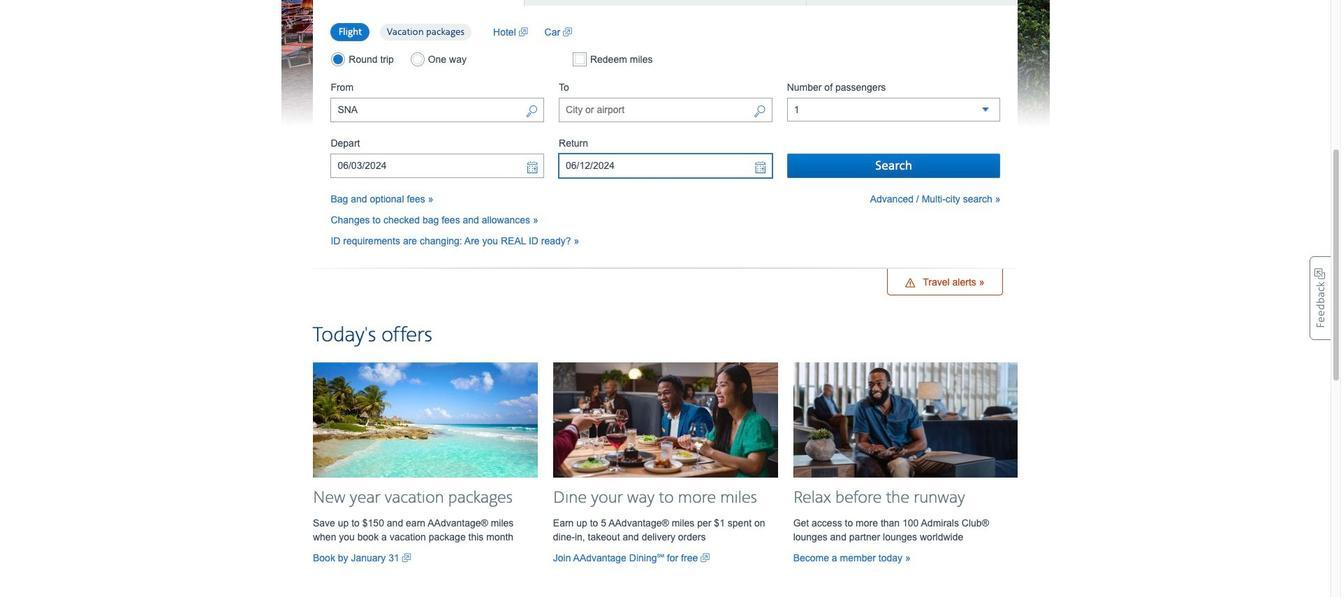 Task type: vqa. For each thing, say whether or not it's contained in the screenshot.
Seats for 2:01
no



Task type: locate. For each thing, give the bounding box(es) containing it.
newpage image
[[519, 25, 528, 39], [563, 25, 572, 39]]

1 horizontal spatial newpage image
[[563, 25, 572, 39]]

tab
[[313, 0, 525, 6], [525, 0, 807, 5], [807, 0, 1019, 5]]

None submit
[[787, 154, 1001, 178]]

mm/dd/yyyy text field down city or airport text field
[[331, 154, 545, 178]]

1 option group from the top
[[331, 22, 479, 42]]

mm/dd/yyyy text field
[[331, 154, 545, 178], [559, 154, 773, 178]]

tab list
[[313, 0, 1019, 6]]

1 horizontal spatial mm/dd/yyyy text field
[[559, 154, 773, 178]]

0 horizontal spatial mm/dd/yyyy text field
[[331, 154, 545, 178]]

mm/dd/yyyy text field down city or airport text box on the top of page
[[559, 154, 773, 178]]

1 horizontal spatial newpage image
[[701, 551, 710, 565]]

option group
[[331, 22, 479, 42], [331, 52, 545, 66]]

0 horizontal spatial newpage image
[[402, 551, 411, 565]]

1 vertical spatial option group
[[331, 52, 545, 66]]

newpage image
[[402, 551, 411, 565], [701, 551, 710, 565]]

1 tab from the left
[[313, 0, 525, 6]]

1 newpage image from the left
[[519, 25, 528, 39]]

2 mm/dd/yyyy text field from the left
[[559, 154, 773, 178]]

2 tab from the left
[[525, 0, 807, 5]]

2 newpage image from the left
[[563, 25, 572, 39]]

0 vertical spatial option group
[[331, 22, 479, 42]]

0 horizontal spatial newpage image
[[519, 25, 528, 39]]

search image
[[754, 104, 766, 120]]



Task type: describe. For each thing, give the bounding box(es) containing it.
book new destinations to europe. opens another site in a new window that may not meet accessibility guidelines. image
[[281, 0, 1050, 128]]

3 tab from the left
[[807, 0, 1019, 5]]

City or airport text field
[[559, 98, 773, 122]]

1 mm/dd/yyyy text field from the left
[[331, 154, 545, 178]]

leave feedback, opens external site in new window image
[[1310, 256, 1331, 340]]

search image
[[526, 104, 538, 120]]

1 newpage image from the left
[[402, 551, 411, 565]]

2 newpage image from the left
[[701, 551, 710, 565]]

City or airport text field
[[331, 98, 545, 122]]

2 option group from the top
[[331, 52, 545, 66]]



